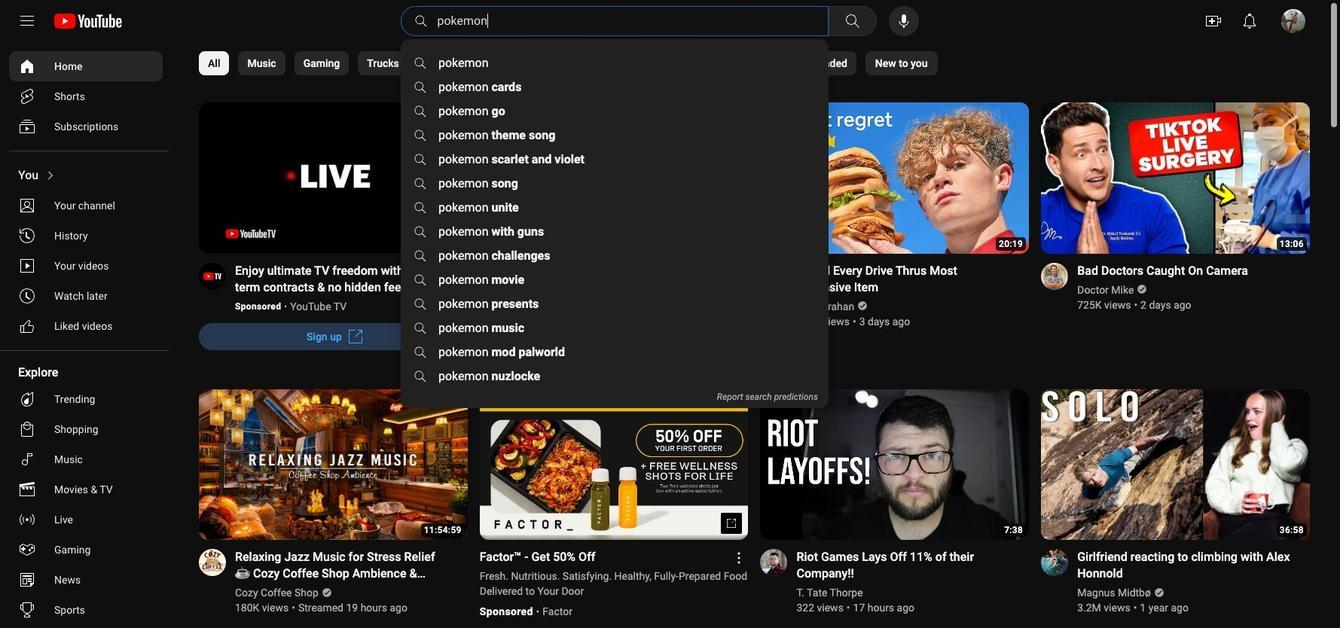 Task type: vqa. For each thing, say whether or not it's contained in the screenshot.
BEST ACOUSTIC JAPANESE SONG 🎸 RELAXING JAPANESE ACOUSTIC MUSIC
no



Task type: locate. For each thing, give the bounding box(es) containing it.
list box
[[401, 51, 829, 409]]

tab list
[[199, 42, 938, 84]]

option
[[9, 51, 163, 81], [9, 81, 163, 112], [9, 112, 163, 142], [9, 160, 163, 191], [9, 191, 163, 221], [9, 221, 163, 251], [9, 251, 163, 281], [9, 281, 163, 311], [9, 311, 163, 341], [9, 384, 163, 414], [9, 414, 163, 445], [9, 445, 163, 475], [9, 475, 163, 505], [9, 505, 163, 535], [9, 535, 163, 565], [9, 565, 163, 595], [9, 595, 163, 625]]

Search text field
[[437, 11, 825, 31]]

11 option from the top
[[9, 414, 163, 445]]

10 option from the top
[[9, 384, 163, 414]]

7 option from the top
[[9, 251, 163, 281]]

7 minutes, 38 seconds element
[[1005, 526, 1023, 535]]

6 option from the top
[[9, 221, 163, 251]]

go to channel: youtube tv. element
[[290, 300, 347, 312]]

15 option from the top
[[9, 535, 163, 565]]

None search field
[[397, 6, 880, 36]]

17 option from the top
[[9, 595, 163, 625]]

riot games lays off 11% of their company!! by t. tate thorpe 322 views 17 hours ago 7 minutes, 38 seconds element
[[797, 550, 1011, 583]]

9 option from the top
[[9, 311, 163, 341]]

13 minutes, 6 seconds element
[[1280, 239, 1304, 248]]

t. tate thorpe image
[[761, 550, 788, 577]]

5 option from the top
[[9, 191, 163, 221]]

relaxing jazz music for stress relief ☕ cozy coffee shop ambience & smooth jazz instrumental music by cozy coffee shop 180,108 views streamed 19 hours ago 11 hours, 54 minutes element
[[235, 550, 450, 583]]

girlfriend reacting to climbing with alex honnold by magnus midtbø 3,201,460 views 1 year ago 36 minutes from your watch later playlist element
[[1078, 550, 1292, 583]]

magnus midtbø image
[[1041, 550, 1069, 577]]

4 option from the top
[[9, 160, 163, 191]]

ad - enjoy ultimate tv freedom with no long term contracts & no hidden fees. - 11 seconds - watch across your devices and start streaming the tv you love. - youtube tv - play video element
[[235, 263, 450, 296]]

music that makes u more inspired to study & work 🌿 study music ~ lofi / relax/ stress relief by little soul 7,253,967 views streamed 3 months ago 11 hours, 55 minutes element
[[516, 263, 730, 296]]

None text field
[[307, 331, 342, 343]]



Task type: describe. For each thing, give the bounding box(es) containing it.
13 option from the top
[[9, 475, 163, 505]]

2 option from the top
[[9, 81, 163, 112]]

doctor mike image
[[1041, 263, 1069, 290]]

36 minutes, 58 seconds element
[[1280, 526, 1304, 535]]

20 minutes, 19 seconds element
[[999, 239, 1023, 248]]

16 option from the top
[[9, 565, 163, 595]]

12 option from the top
[[9, 445, 163, 475]]

3 option from the top
[[9, 112, 163, 142]]

bad doctors caught on camera by doctor mike 725,470 views 2 days ago 13 minutes, 6 seconds element
[[1078, 263, 1248, 279]]

i tried every drive thrus most expensive item by ryan trahan 4,489,785 views 3 days ago 20 minutes element
[[797, 263, 1011, 296]]

little soul image
[[480, 263, 507, 290]]

14 option from the top
[[9, 505, 163, 535]]

1 option from the top
[[9, 51, 163, 81]]

11 hours, 54 minutes, 59 seconds element
[[424, 526, 462, 535]]

go to channel: youtube tv. image
[[199, 263, 226, 290]]

8 option from the top
[[9, 281, 163, 311]]

11 seconds element
[[443, 239, 462, 248]]

cozy coffee shop image
[[199, 550, 226, 577]]

avatar image image
[[1282, 9, 1306, 33]]



